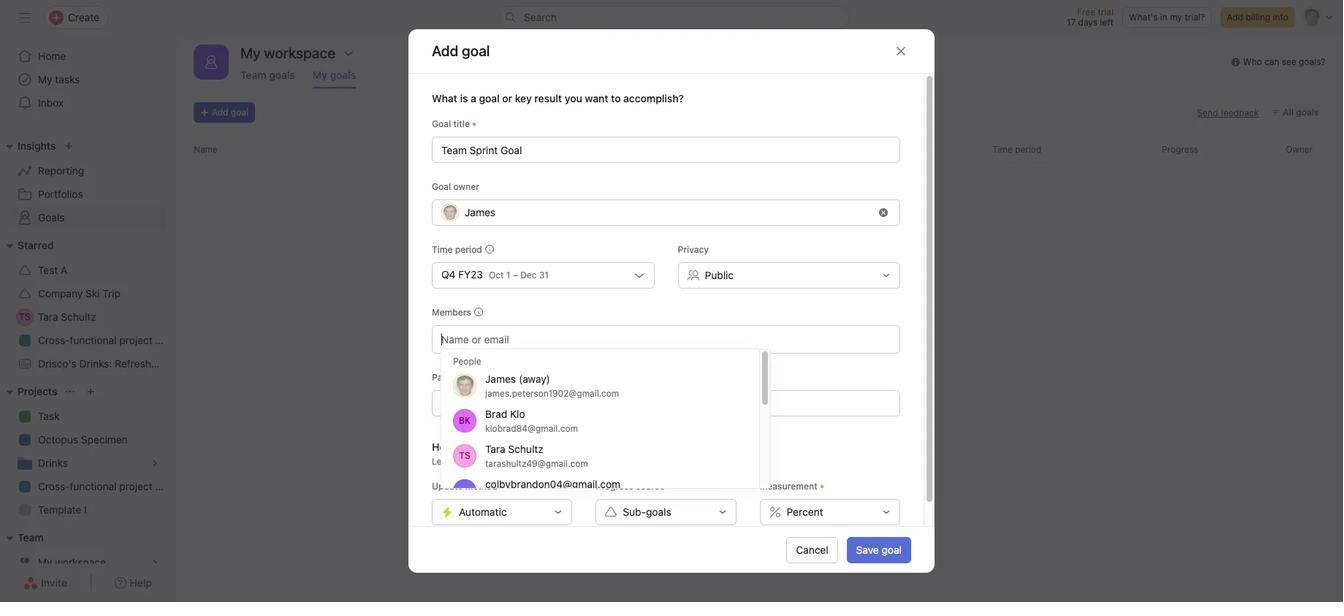 Task type: locate. For each thing, give the bounding box(es) containing it.
achieve.
[[867, 376, 910, 389]]

is
[[460, 92, 468, 104]]

goal inside add goal button
[[231, 107, 248, 118]]

1 goal from the top
[[432, 118, 451, 129]]

what's
[[1129, 12, 1158, 23]]

cross-functional project plan link up i
[[9, 475, 175, 498]]

1 vertical spatial time period
[[432, 244, 482, 255]]

team down my workspace
[[240, 69, 266, 81]]

add for add a goal so your team knows what you plan to achieve.
[[609, 376, 630, 389]]

insights button
[[0, 137, 56, 155]]

0 vertical spatial plan
[[155, 334, 175, 346]]

learn to set measurable targets link
[[432, 456, 563, 467]]

goal for add goal
[[231, 107, 248, 118]]

team inside team goals link
[[240, 69, 266, 81]]

percent
[[787, 505, 823, 518]]

add left billing
[[1227, 12, 1243, 23]]

goal down team goals link
[[231, 107, 248, 118]]

my inside my goals link
[[313, 69, 327, 81]]

1 required image from the left
[[497, 482, 506, 491]]

0 horizontal spatial to
[[457, 456, 466, 467]]

update
[[432, 481, 463, 492]]

tara schultz
[[38, 311, 96, 323]]

period
[[1015, 144, 1042, 155], [455, 244, 482, 255]]

0 vertical spatial progress
[[1162, 144, 1198, 155]]

functional inside projects element
[[70, 480, 117, 493]]

1 vertical spatial plan
[[827, 376, 850, 389]]

1 project from the top
[[119, 334, 152, 346]]

tara
[[38, 311, 58, 323]]

automatic
[[459, 505, 507, 518]]

0 horizontal spatial add
[[212, 107, 228, 118]]

template i link
[[9, 498, 167, 522]]

0 vertical spatial team
[[240, 69, 266, 81]]

0 vertical spatial a
[[471, 92, 476, 104]]

cross-functional project plan inside starred element
[[38, 334, 175, 346]]

my goals
[[313, 69, 356, 81]]

cross-functional project plan link
[[9, 329, 175, 352], [9, 475, 175, 498]]

inbox
[[38, 96, 64, 109]]

my inside my workspace link
[[38, 556, 52, 569]]

goals inside dropdown button
[[646, 505, 671, 518]]

0 vertical spatial cross-
[[38, 334, 70, 346]]

1 cross-functional project plan link from the top
[[9, 329, 175, 352]]

recommendation
[[178, 357, 260, 370]]

0 vertical spatial required image
[[470, 120, 479, 128]]

0 vertical spatial functional
[[70, 334, 117, 346]]

goal left so
[[642, 376, 665, 389]]

project inside starred element
[[119, 334, 152, 346]]

add left so
[[609, 376, 630, 389]]

1 horizontal spatial time
[[992, 144, 1013, 155]]

1 vertical spatial project
[[119, 480, 152, 493]]

any
[[765, 341, 794, 361]]

0 vertical spatial add
[[1227, 12, 1243, 23]]

1 vertical spatial time
[[432, 244, 453, 255]]

required image for automatic
[[497, 482, 506, 491]]

2 functional from the top
[[70, 480, 117, 493]]

1 functional from the top
[[70, 334, 117, 346]]

progress down send
[[1162, 144, 1198, 155]]

goal left title in the top of the page
[[432, 118, 451, 129]]

0 horizontal spatial required image
[[497, 482, 506, 491]]

i
[[84, 503, 87, 516]]

home
[[38, 50, 66, 62]]

1 cross-functional project plan from the top
[[38, 334, 175, 346]]

ts
[[19, 311, 30, 322]]

to
[[853, 376, 864, 389], [457, 456, 466, 467]]

goal right the parent
[[462, 372, 480, 383]]

1 vertical spatial to
[[457, 456, 466, 467]]

you right what at the right bottom of page
[[805, 376, 824, 389]]

0 horizontal spatial time
[[432, 244, 453, 255]]

add inside 'button'
[[1227, 12, 1243, 23]]

0 horizontal spatial time period
[[432, 244, 482, 255]]

close this dialog image
[[895, 45, 907, 57]]

1 vertical spatial period
[[455, 244, 482, 255]]

2 horizontal spatial you
[[805, 376, 824, 389]]

to left achieve.
[[853, 376, 864, 389]]

0 vertical spatial goal
[[432, 118, 451, 129]]

projects button
[[0, 383, 57, 400]]

knows
[[740, 376, 773, 389]]

my
[[313, 69, 327, 81], [38, 73, 52, 85], [38, 556, 52, 569]]

2 required image from the left
[[818, 482, 826, 491]]

goal right save
[[882, 543, 902, 556]]

2 vertical spatial you
[[475, 440, 492, 453]]

projects element
[[0, 379, 175, 525]]

31
[[539, 269, 549, 280]]

starred
[[18, 239, 54, 251]]

save goal button
[[847, 537, 911, 563]]

add billing info button
[[1220, 7, 1295, 28]]

you up set
[[475, 440, 492, 453]]

insights element
[[0, 133, 175, 232]]

add inside button
[[212, 107, 228, 118]]

0 vertical spatial you
[[565, 92, 582, 104]]

sub-
[[623, 505, 646, 518]]

1 vertical spatial cross-functional project plan
[[38, 480, 175, 493]]

goals for my goals
[[330, 69, 356, 81]]

0 vertical spatial time
[[992, 144, 1013, 155]]

project down drinks link
[[119, 480, 152, 493]]

0 vertical spatial to
[[853, 376, 864, 389]]

1 horizontal spatial progress
[[1162, 144, 1198, 155]]

free trial 17 days left
[[1067, 7, 1114, 28]]

required image up the percent dropdown button
[[818, 482, 826, 491]]

my inside the my tasks link
[[38, 73, 52, 85]]

1 horizontal spatial team
[[240, 69, 266, 81]]

add goal button
[[194, 102, 255, 123]]

invite
[[41, 577, 67, 589]]

functional down drinks link
[[70, 480, 117, 493]]

1 vertical spatial functional
[[70, 480, 117, 493]]

projects
[[18, 385, 57, 398]]

0 vertical spatial project
[[119, 334, 152, 346]]

1 vertical spatial cross-functional project plan link
[[9, 475, 175, 498]]

1 vertical spatial team
[[18, 531, 44, 544]]

plan for octopus specimen
[[155, 480, 175, 493]]

goal left owner
[[432, 181, 451, 192]]

specimen
[[81, 433, 128, 446]]

owner
[[1286, 144, 1313, 155]]

1 vertical spatial add
[[212, 107, 228, 118]]

cross-functional project plan down drinks link
[[38, 480, 175, 493]]

1 vertical spatial a
[[633, 376, 639, 389]]

cross-functional project plan inside projects element
[[38, 480, 175, 493]]

cross- inside starred element
[[38, 334, 70, 346]]

drisco's drinks: refreshment recommendation
[[38, 357, 260, 370]]

17
[[1067, 17, 1076, 28]]

0 horizontal spatial period
[[455, 244, 482, 255]]

what
[[776, 376, 802, 389]]

required image
[[470, 120, 479, 128], [665, 482, 673, 491]]

Enter goal name text field
[[432, 136, 900, 163]]

1 vertical spatial progress
[[596, 481, 633, 492]]

required image
[[497, 482, 506, 491], [818, 482, 826, 491]]

2 project from the top
[[119, 480, 152, 493]]

my up invite button
[[38, 556, 52, 569]]

cross-functional project plan link up drinks:
[[9, 329, 175, 352]]

my for my goals
[[313, 69, 327, 81]]

plan inside projects element
[[155, 480, 175, 493]]

what's in my trial? button
[[1122, 7, 1212, 28]]

search list box
[[499, 6, 850, 29]]

schultz
[[61, 311, 96, 323]]

key
[[515, 92, 532, 104]]

2 goal from the top
[[432, 181, 451, 192]]

plan inside starred element
[[155, 334, 175, 346]]

want
[[585, 92, 608, 104]]

2 horizontal spatial goals
[[646, 505, 671, 518]]

0 vertical spatial period
[[1015, 144, 1042, 155]]

home link
[[9, 45, 167, 68]]

required image for title
[[470, 120, 479, 128]]

send feedback link
[[1197, 106, 1259, 119]]

cross-functional project plan link for drinks:
[[9, 329, 175, 352]]

or
[[502, 92, 512, 104]]

reporting link
[[9, 159, 167, 183]]

a right is
[[471, 92, 476, 104]]

2 horizontal spatial add
[[1227, 12, 1243, 23]]

1 vertical spatial cross-
[[38, 480, 70, 493]]

my down my workspace
[[313, 69, 327, 81]]

cancel button
[[786, 537, 838, 563]]

1 horizontal spatial to
[[853, 376, 864, 389]]

cross- inside projects element
[[38, 480, 70, 493]]

portfolios link
[[9, 183, 167, 206]]

1 horizontal spatial period
[[1015, 144, 1042, 155]]

progress for progress source
[[596, 481, 633, 492]]

my left 'tasks' on the top left
[[38, 73, 52, 85]]

goals
[[269, 69, 295, 81], [330, 69, 356, 81], [646, 505, 671, 518]]

workspace
[[55, 556, 106, 569]]

1 horizontal spatial time period
[[992, 144, 1042, 155]]

method
[[465, 481, 497, 492]]

functional up drinks:
[[70, 334, 117, 346]]

0 horizontal spatial you
[[475, 440, 492, 453]]

learn
[[432, 456, 455, 467]]

info
[[1273, 12, 1288, 23]]

send feedback
[[1197, 107, 1259, 118]]

time
[[992, 144, 1013, 155], [432, 244, 453, 255]]

2 cross- from the top
[[38, 480, 70, 493]]

measurement
[[760, 481, 818, 492]]

to accomplish?
[[611, 92, 684, 104]]

1 vertical spatial goal
[[432, 181, 451, 192]]

functional inside starred element
[[70, 334, 117, 346]]

my for my tasks
[[38, 73, 52, 85]]

what
[[432, 92, 457, 104]]

0 vertical spatial cross-functional project plan
[[38, 334, 175, 346]]

who
[[1243, 56, 1262, 67]]

2 cross-functional project plan link from the top
[[9, 475, 175, 498]]

add
[[1227, 12, 1243, 23], [212, 107, 228, 118], [609, 376, 630, 389]]

insights
[[18, 140, 56, 152]]

source
[[636, 481, 665, 492]]

1 cross- from the top
[[38, 334, 70, 346]]

1 vertical spatial required image
[[665, 482, 673, 491]]

2 cross-functional project plan from the top
[[38, 480, 175, 493]]

goal
[[432, 118, 451, 129], [432, 181, 451, 192]]

goal
[[479, 92, 500, 104], [231, 107, 248, 118], [462, 372, 480, 383], [642, 376, 665, 389], [882, 543, 902, 556]]

time period
[[992, 144, 1042, 155], [432, 244, 482, 255]]

starred element
[[0, 232, 260, 379]]

team down the template
[[18, 531, 44, 544]]

goal for goal title
[[432, 118, 451, 129]]

project up drisco's drinks: refreshment recommendation link at the left of page
[[119, 334, 152, 346]]

cross- down drinks
[[38, 480, 70, 493]]

required image up "automatic" dropdown button
[[497, 482, 506, 491]]

0 horizontal spatial a
[[471, 92, 476, 104]]

0 vertical spatial cross-functional project plan link
[[9, 329, 175, 352]]

0 horizontal spatial progress
[[596, 481, 633, 492]]

to left set
[[457, 456, 466, 467]]

octopus
[[38, 433, 78, 446]]

goal inside save goal button
[[882, 543, 902, 556]]

add up name
[[212, 107, 228, 118]]

1 horizontal spatial a
[[633, 376, 639, 389]]

project for i
[[119, 480, 152, 493]]

goal for goal owner
[[432, 181, 451, 192]]

1 vertical spatial you
[[805, 376, 824, 389]]

team inside 'team' dropdown button
[[18, 531, 44, 544]]

0 horizontal spatial required image
[[470, 120, 479, 128]]

cross-functional project plan
[[38, 334, 175, 346], [38, 480, 175, 493]]

required image for percent
[[818, 482, 826, 491]]

1 horizontal spatial required image
[[665, 482, 673, 491]]

task
[[38, 410, 60, 422]]

1 horizontal spatial goals
[[330, 69, 356, 81]]

update method
[[432, 481, 497, 492]]

1 horizontal spatial required image
[[818, 482, 826, 491]]

2 vertical spatial add
[[609, 376, 630, 389]]

2 vertical spatial plan
[[155, 480, 175, 493]]

goal for save goal
[[882, 543, 902, 556]]

goals yet
[[797, 341, 867, 361]]

cross-functional project plan up drinks:
[[38, 334, 175, 346]]

goal for parent goal
[[462, 372, 480, 383]]

title
[[453, 118, 470, 129]]

cross- up drisco's
[[38, 334, 70, 346]]

cross-
[[38, 334, 70, 346], [38, 480, 70, 493]]

project
[[119, 334, 152, 346], [119, 480, 152, 493]]

a left so
[[633, 376, 639, 389]]

team for team goals
[[240, 69, 266, 81]]

you left want
[[565, 92, 582, 104]]

1 horizontal spatial add
[[609, 376, 630, 389]]

progress up sub-
[[596, 481, 633, 492]]

0 horizontal spatial goals
[[269, 69, 295, 81]]

0 horizontal spatial team
[[18, 531, 44, 544]]



Task type: vqa. For each thing, say whether or not it's contained in the screenshot.
dashboards
no



Task type: describe. For each thing, give the bounding box(es) containing it.
cross-functional project plan for i
[[38, 480, 175, 493]]

tasks
[[55, 73, 80, 85]]

feedback
[[1221, 107, 1259, 118]]

company ski trip
[[38, 287, 120, 300]]

my
[[1170, 12, 1182, 23]]

will
[[456, 440, 472, 453]]

1 horizontal spatial you
[[565, 92, 582, 104]]

reporting
[[38, 164, 84, 177]]

goal title
[[432, 118, 470, 129]]

team goals link
[[240, 69, 295, 88]]

my workspace
[[38, 556, 106, 569]]

parent goal
[[432, 372, 480, 383]]

set
[[468, 456, 481, 467]]

starred button
[[0, 237, 54, 254]]

q4
[[441, 268, 456, 280]]

progress
[[539, 440, 582, 453]]

task link
[[9, 405, 167, 428]]

progress source
[[596, 481, 665, 492]]

goal owner
[[432, 181, 479, 192]]

fy23
[[458, 268, 483, 280]]

james
[[465, 206, 495, 218]]

team
[[710, 376, 737, 389]]

team for team
[[18, 531, 44, 544]]

sub-goals button
[[596, 499, 736, 525]]

add for add billing info
[[1227, 12, 1243, 23]]

octopus specimen link
[[9, 428, 167, 452]]

oct
[[489, 269, 504, 280]]

my goals link
[[313, 69, 356, 88]]

measurable
[[483, 456, 531, 467]]

goals
[[38, 211, 65, 224]]

result
[[534, 92, 562, 104]]

what is a goal or key result you want to accomplish?
[[432, 92, 684, 104]]

goals for sub-goals
[[646, 505, 671, 518]]

inbox link
[[9, 91, 167, 115]]

cancel
[[796, 543, 828, 556]]

dec
[[520, 269, 537, 280]]

my tasks
[[38, 73, 80, 85]]

–
[[513, 269, 518, 280]]

left
[[1100, 17, 1114, 28]]

add billing info
[[1227, 12, 1288, 23]]

see
[[1282, 56, 1296, 67]]

teams element
[[0, 525, 175, 577]]

days
[[1078, 17, 1098, 28]]

members
[[432, 307, 471, 318]]

ski
[[85, 287, 100, 300]]

plan for company ski trip
[[155, 334, 175, 346]]

portfolios
[[38, 188, 83, 200]]

search button
[[499, 6, 850, 29]]

targets
[[534, 456, 563, 467]]

add for add goal
[[212, 107, 228, 118]]

how
[[432, 440, 453, 453]]

test
[[38, 264, 58, 276]]

you inside "how will you measure progress toward success? learn to set measurable targets"
[[475, 440, 492, 453]]

trial
[[1098, 7, 1114, 18]]

functional for i
[[70, 480, 117, 493]]

automatic button
[[432, 499, 572, 525]]

0 vertical spatial time period
[[992, 144, 1042, 155]]

my for my workspace
[[38, 556, 52, 569]]

team goals
[[240, 69, 295, 81]]

so
[[668, 376, 681, 389]]

add a goal so your team knows what you plan to achieve.
[[609, 376, 910, 389]]

my tasks link
[[9, 68, 167, 91]]

cross- for tara schultz
[[38, 334, 70, 346]]

name
[[194, 144, 218, 155]]

drinks
[[38, 457, 68, 469]]

progress for progress
[[1162, 144, 1198, 155]]

cross-functional project plan for drinks:
[[38, 334, 175, 346]]

Name or email text field
[[441, 330, 520, 348]]

drinks:
[[79, 357, 112, 370]]

cross-functional project plan link for i
[[9, 475, 175, 498]]

who can see goals?
[[1243, 56, 1326, 67]]

goals for team goals
[[269, 69, 295, 81]]

cross- for drinks
[[38, 480, 70, 493]]

octopus specimen
[[38, 433, 128, 446]]

in
[[1160, 12, 1168, 23]]

you
[[652, 341, 681, 361]]

required image for source
[[665, 482, 673, 491]]

your
[[684, 376, 707, 389]]

invite button
[[14, 570, 77, 596]]

how will you measure progress toward success? learn to set measurable targets
[[432, 440, 665, 467]]

remove image
[[879, 208, 888, 217]]

save
[[856, 543, 879, 556]]

goal left or
[[479, 92, 500, 104]]

my workspace link
[[9, 551, 167, 574]]

project for drinks:
[[119, 334, 152, 346]]

test a
[[38, 264, 67, 276]]

send
[[1197, 107, 1218, 118]]

to inside "how will you measure progress toward success? learn to set measurable targets"
[[457, 456, 466, 467]]

functional for drinks:
[[70, 334, 117, 346]]

privacy
[[678, 244, 709, 255]]

add goal
[[432, 42, 490, 59]]

global element
[[0, 36, 175, 123]]

drisco's drinks: refreshment recommendation link
[[9, 352, 260, 376]]

don't
[[685, 341, 725, 361]]

owner
[[453, 181, 479, 192]]

team button
[[0, 529, 44, 547]]

company ski trip link
[[9, 282, 167, 305]]

hide sidebar image
[[19, 12, 31, 23]]

my workspace
[[240, 45, 335, 61]]

add goal
[[212, 107, 248, 118]]

search
[[524, 11, 557, 23]]

a
[[61, 264, 67, 276]]

refreshment
[[115, 357, 175, 370]]



